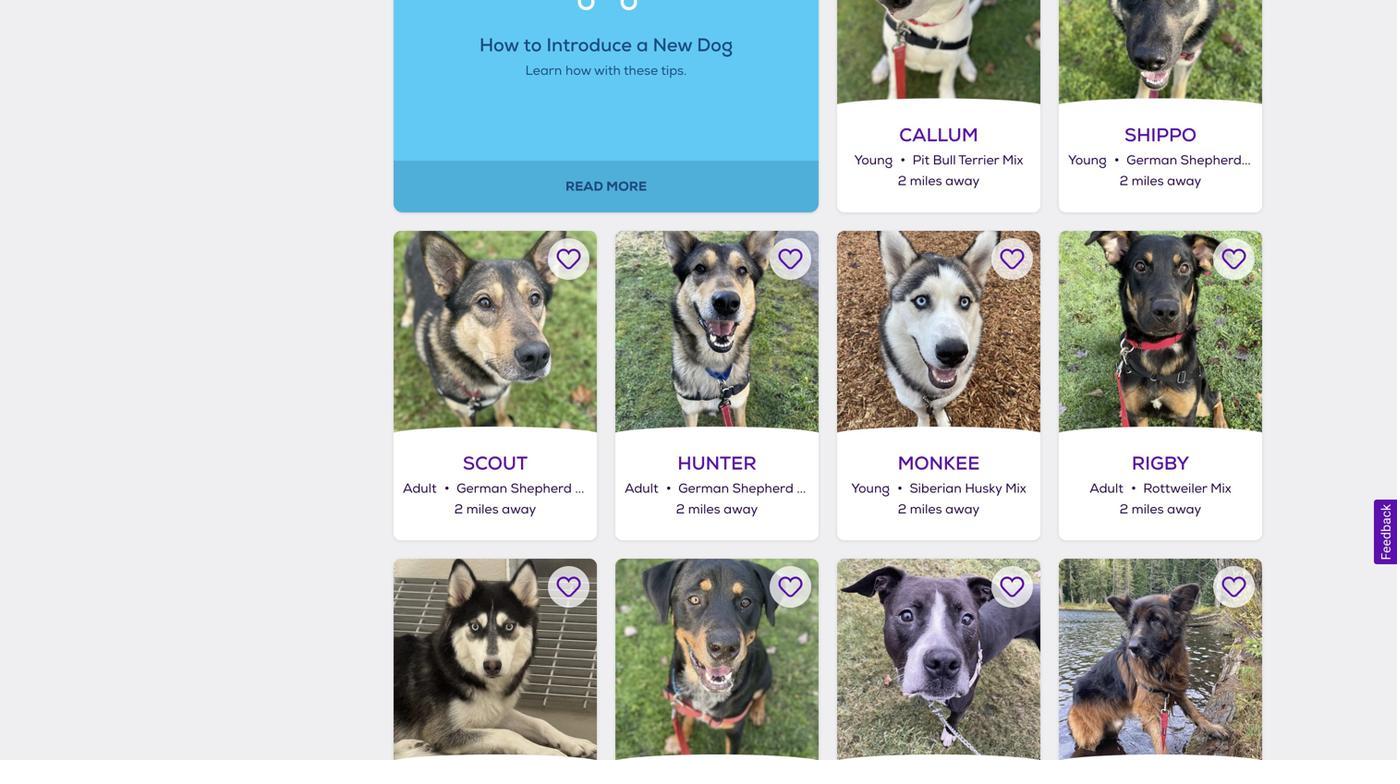 Task type: describe. For each thing, give the bounding box(es) containing it.
terrier
[[958, 153, 999, 169]]

monkee
[[898, 451, 980, 476]]

with
[[594, 63, 621, 79]]

away for callum
[[945, 173, 980, 189]]

adult for rigby
[[1090, 481, 1123, 497]]

how
[[479, 33, 519, 57]]

away for rigby
[[1167, 502, 1201, 518]]

2 for callum
[[898, 173, 907, 189]]

young for callum
[[854, 153, 893, 169]]

to
[[523, 33, 542, 57]]

german for shippo
[[1126, 153, 1177, 169]]

2 miles away for rigby
[[1120, 502, 1201, 518]]

shepherd for hunter
[[732, 481, 793, 497]]

a
[[636, 33, 648, 57]]

german shepherd dog for shippo
[[1126, 153, 1270, 169]]

miles for monkee
[[910, 502, 942, 518]]

husky
[[965, 481, 1002, 497]]

mix right terrier
[[1002, 153, 1023, 169]]

zinnia, adoptable dog, young female siberian husky, 2 miles away. image
[[394, 559, 597, 760]]

learn
[[525, 63, 562, 79]]

2 for shippo
[[1120, 173, 1128, 189]]

2 miles away for scout
[[454, 502, 536, 518]]

2 for monkee
[[898, 502, 907, 518]]

miles for callum
[[910, 173, 942, 189]]

tips.
[[661, 63, 687, 79]]

shippo, adoptable dog, young male german shepherd dog, 2 miles away. image
[[1059, 0, 1262, 106]]

mix right husky
[[1005, 481, 1026, 497]]

callum, adoptable dog, young male pit bull terrier mix, 2 miles away. image
[[837, 0, 1040, 106]]

shepherd for shippo
[[1181, 153, 1242, 169]]

away for hunter
[[724, 502, 758, 518]]

cognac, adoptable dog, senior male german shepherd dog, 2 miles away. image
[[1059, 559, 1262, 760]]

miles for hunter
[[688, 502, 720, 518]]

away for scout
[[502, 502, 536, 518]]

adult for hunter
[[625, 481, 658, 497]]

german for scout
[[457, 481, 507, 497]]

2 miles away for monkee
[[898, 502, 980, 518]]

how to introduce a new dog learn how with these tips.
[[479, 33, 733, 79]]

introduce
[[546, 33, 632, 57]]

german shepherd dog for hunter
[[678, 481, 822, 497]]

german for hunter
[[678, 481, 729, 497]]

bull
[[933, 153, 956, 169]]

young for shippo
[[1068, 153, 1107, 169]]

2 for scout
[[454, 502, 463, 518]]

new
[[653, 33, 692, 57]]

dog inside how to introduce a new dog learn how with these tips.
[[697, 33, 733, 57]]

adult for scout
[[403, 481, 437, 497]]

away for shippo
[[1167, 173, 1201, 189]]

2 miles away for shippo
[[1120, 173, 1201, 189]]



Task type: locate. For each thing, give the bounding box(es) containing it.
2 miles away down 'rottweiler'
[[1120, 502, 1201, 518]]

2 miles away down bull
[[898, 173, 980, 189]]

away down scout
[[502, 502, 536, 518]]

2 adult from the left
[[625, 481, 658, 497]]

dog for hunter
[[797, 481, 822, 497]]

shepherd down shippo
[[1181, 153, 1242, 169]]

away down pit bull terrier mix
[[945, 173, 980, 189]]

miles down the siberian
[[910, 502, 942, 518]]

2 horizontal spatial shepherd
[[1181, 153, 1242, 169]]

miner, adoptable dog, young male rottweiler mix, 2 miles away. image
[[615, 559, 819, 760]]

scout
[[463, 451, 528, 476]]

german
[[1126, 153, 1177, 169], [457, 481, 507, 497], [678, 481, 729, 497]]

away
[[945, 173, 980, 189], [1167, 173, 1201, 189], [502, 502, 536, 518], [724, 502, 758, 518], [945, 502, 980, 518], [1167, 502, 1201, 518]]

shepherd down hunter
[[732, 481, 793, 497]]

2 miles away down shippo
[[1120, 173, 1201, 189]]

3 adult from the left
[[1090, 481, 1123, 497]]

siberian husky mix
[[910, 481, 1026, 497]]

read more
[[565, 178, 647, 195]]

away down shippo
[[1167, 173, 1201, 189]]

miles for shippo
[[1132, 173, 1164, 189]]

german down scout
[[457, 481, 507, 497]]

2
[[898, 173, 907, 189], [1120, 173, 1128, 189], [454, 502, 463, 518], [676, 502, 685, 518], [898, 502, 907, 518], [1120, 502, 1128, 518]]

hunter
[[677, 451, 757, 476]]

1 horizontal spatial shepherd
[[732, 481, 793, 497]]

these
[[624, 63, 658, 79]]

0 horizontal spatial adult
[[403, 481, 437, 497]]

shepherd
[[1181, 153, 1242, 169], [511, 481, 572, 497], [732, 481, 793, 497]]

miles down hunter
[[688, 502, 720, 518]]

more
[[606, 178, 647, 195]]

german down shippo
[[1126, 153, 1177, 169]]

0 horizontal spatial german shepherd dog
[[457, 481, 600, 497]]

2 miles away down the siberian
[[898, 502, 980, 518]]

dog for scout
[[575, 481, 600, 497]]

pit bull terrier mix
[[913, 153, 1023, 169]]

2 miles away for callum
[[898, 173, 980, 189]]

rottweiler
[[1143, 481, 1207, 497]]

shepherd down scout
[[511, 481, 572, 497]]

monkee, adoptable dog, young male siberian husky mix, 2 miles away. image
[[837, 231, 1040, 434]]

german shepherd dog for scout
[[457, 481, 600, 497]]

dog for shippo
[[1245, 153, 1270, 169]]

german shepherd dog down hunter
[[678, 481, 822, 497]]

away down the siberian husky mix
[[945, 502, 980, 518]]

miles for scout
[[466, 502, 499, 518]]

pit
[[913, 153, 930, 169]]

miles down shippo
[[1132, 173, 1164, 189]]

0 horizontal spatial german
[[457, 481, 507, 497]]

scout, adoptable dog, adult male german shepherd dog, 2 miles away. image
[[394, 231, 597, 434]]

adult
[[403, 481, 437, 497], [625, 481, 658, 497], [1090, 481, 1123, 497]]

away down rottweiler mix on the bottom
[[1167, 502, 1201, 518]]

german shepherd dog
[[1126, 153, 1270, 169], [457, 481, 600, 497], [678, 481, 822, 497]]

2 horizontal spatial german
[[1126, 153, 1177, 169]]

1 adult from the left
[[403, 481, 437, 497]]

hunter, adoptable dog, adult male german shepherd dog, 2 miles away. image
[[615, 231, 819, 434]]

away for monkee
[[945, 502, 980, 518]]

2 miles away
[[898, 173, 980, 189], [1120, 173, 1201, 189], [454, 502, 536, 518], [676, 502, 758, 518], [898, 502, 980, 518], [1120, 502, 1201, 518]]

dog
[[697, 33, 733, 57], [1245, 153, 1270, 169], [575, 481, 600, 497], [797, 481, 822, 497]]

young
[[854, 153, 893, 169], [1068, 153, 1107, 169], [851, 481, 890, 497]]

miles
[[910, 173, 942, 189], [1132, 173, 1164, 189], [466, 502, 499, 518], [688, 502, 720, 518], [910, 502, 942, 518], [1132, 502, 1164, 518]]

watson, adoptable dog, adult male pit bull terrier, 2 miles away. image
[[837, 559, 1040, 760]]

2 horizontal spatial german shepherd dog
[[1126, 153, 1270, 169]]

callum
[[899, 123, 978, 147]]

siberian
[[910, 481, 962, 497]]

away down hunter
[[724, 502, 758, 518]]

how
[[565, 63, 591, 79]]

young for monkee
[[851, 481, 890, 497]]

rigby, adoptable dog, adult male rottweiler mix, 2 miles away. image
[[1059, 231, 1262, 434]]

shepherd for scout
[[511, 481, 572, 497]]

german down hunter
[[678, 481, 729, 497]]

2 miles away down hunter
[[676, 502, 758, 518]]

2 miles away down scout
[[454, 502, 536, 518]]

1 horizontal spatial german shepherd dog
[[678, 481, 822, 497]]

mix
[[1002, 153, 1023, 169], [1005, 481, 1026, 497], [1211, 481, 1231, 497]]

1 horizontal spatial german
[[678, 481, 729, 497]]

german shepherd dog down shippo
[[1126, 153, 1270, 169]]

2 miles away for hunter
[[676, 502, 758, 518]]

2 for hunter
[[676, 502, 685, 518]]

miles for rigby
[[1132, 502, 1164, 518]]

2 for rigby
[[1120, 502, 1128, 518]]

0 horizontal spatial shepherd
[[511, 481, 572, 497]]

miles down pit
[[910, 173, 942, 189]]

rigby
[[1132, 451, 1189, 476]]

2 horizontal spatial adult
[[1090, 481, 1123, 497]]

miles down scout
[[466, 502, 499, 518]]

1 horizontal spatial adult
[[625, 481, 658, 497]]

read
[[565, 178, 603, 195]]

mix right 'rottweiler'
[[1211, 481, 1231, 497]]

miles down 'rottweiler'
[[1132, 502, 1164, 518]]

shippo
[[1124, 123, 1197, 147]]

rottweiler mix
[[1143, 481, 1231, 497]]

dog image
[[551, 0, 662, 27]]

german shepherd dog down scout
[[457, 481, 600, 497]]



Task type: vqa. For each thing, say whether or not it's contained in the screenshot.


